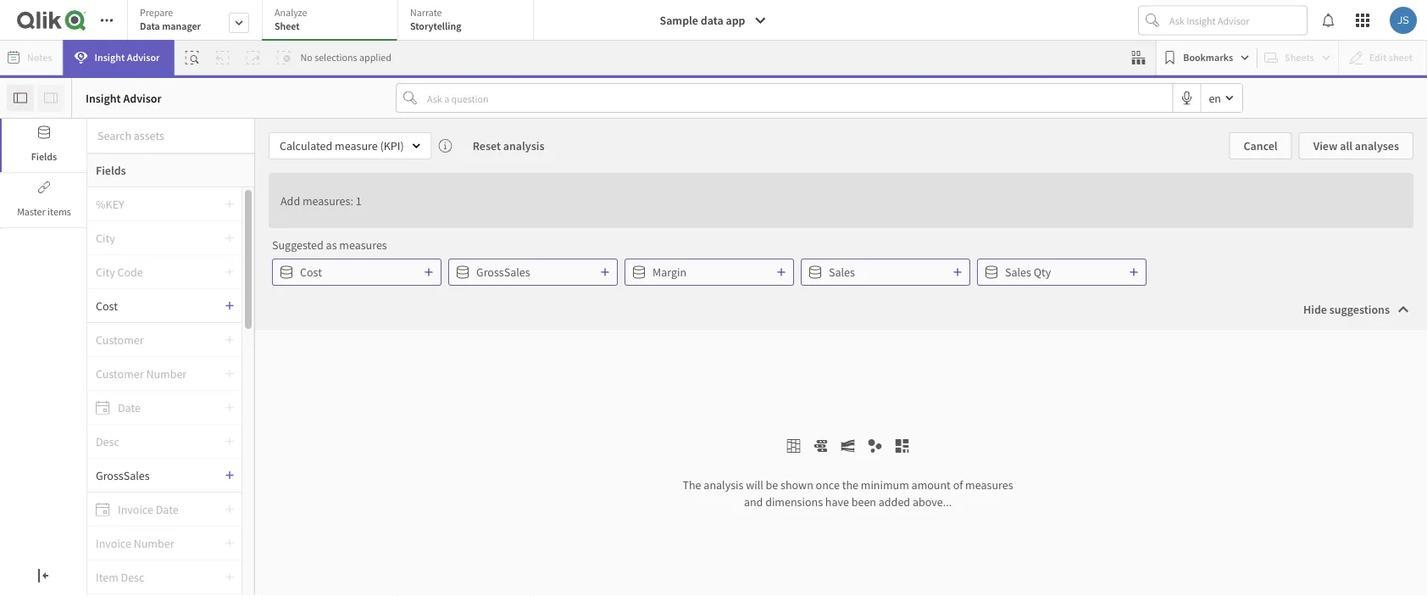 Task type: locate. For each thing, give the bounding box(es) containing it.
your
[[893, 449, 916, 464]]

analysis for reset
[[503, 138, 545, 153]]

add
[[281, 193, 300, 208]]

hide
[[1304, 302, 1328, 317]]

no selections applied
[[301, 51, 392, 64]]

tab list containing prepare
[[127, 0, 540, 42]]

selections tool image
[[1132, 51, 1146, 64]]

smart search image
[[185, 51, 199, 64]]

advisor inside dropdown button
[[127, 51, 160, 64]]

menu containing cost
[[87, 187, 254, 595]]

tab list inside choose an option below to get started adding to this sheet... 'application'
[[127, 0, 540, 42]]

calculated
[[280, 138, 333, 153]]

0 vertical spatial and
[[965, 426, 984, 441]]

storytelling
[[410, 20, 462, 33]]

sheet. right new
[[942, 449, 972, 464]]

hide assets image
[[14, 91, 27, 105]]

sheet...
[[906, 171, 968, 196]]

this left sheet...
[[871, 171, 902, 196]]

be right can
[[722, 449, 734, 464]]

0 horizontal spatial cost
[[96, 298, 118, 313]]

1 horizontal spatial grosssales
[[477, 265, 530, 280]]

to left start
[[971, 400, 982, 415]]

analysis left will
[[704, 477, 744, 493]]

view all analyses button
[[1300, 132, 1414, 159]]

0 horizontal spatial cost button
[[87, 298, 225, 313]]

analysis inside the analysis will be shown once the minimum amount of measures and dimensions have been added above...
[[704, 477, 744, 493]]

1 sales from the left
[[829, 265, 855, 280]]

1 vertical spatial insight
[[86, 90, 121, 106]]

cost inside button
[[300, 265, 322, 280]]

all
[[1341, 138, 1353, 153]]

measures
[[339, 237, 387, 253], [966, 477, 1014, 493]]

1 master items button from the left
[[0, 174, 86, 227]]

0 vertical spatial sheet.
[[942, 449, 972, 464]]

1 horizontal spatial and
[[965, 426, 984, 441]]

1 vertical spatial cost button
[[87, 298, 225, 313]]

grosssales button
[[449, 259, 618, 286], [87, 468, 225, 483]]

items
[[48, 205, 71, 218]]

0 horizontal spatial grosssales button
[[87, 468, 225, 483]]

cancel
[[1244, 138, 1278, 153]]

1 horizontal spatial sales
[[1006, 265, 1032, 280]]

advisor down "insight advisor" dropdown button
[[123, 90, 162, 106]]

(kpi)
[[380, 138, 404, 153]]

be right will
[[766, 477, 779, 493]]

tab list
[[127, 0, 540, 42]]

0 horizontal spatial grosssales
[[96, 468, 150, 483]]

manager
[[162, 20, 201, 33]]

1 horizontal spatial sheet.
[[942, 449, 972, 464]]

1 vertical spatial advisor
[[123, 90, 162, 106]]

measures:
[[303, 193, 353, 208]]

1 vertical spatial and
[[744, 494, 763, 510]]

creating
[[853, 426, 893, 441]]

1 vertical spatial sheet.
[[699, 471, 729, 487]]

.
[[767, 423, 769, 438]]

cost button
[[272, 259, 442, 286], [87, 298, 225, 313]]

1 vertical spatial measures
[[966, 477, 1014, 493]]

insight advisor button
[[63, 40, 174, 75]]

to
[[669, 171, 687, 196], [849, 171, 866, 196], [971, 400, 982, 415], [768, 449, 778, 464]]

cost menu item
[[87, 289, 242, 323]]

0 vertical spatial measures
[[339, 237, 387, 253]]

sample
[[660, 13, 699, 28]]

sheet.
[[942, 449, 972, 464], [699, 471, 729, 487]]

added
[[879, 494, 911, 510]]

bookmarks button
[[1160, 44, 1254, 71]]

choose an option below to get started adding to this sheet...
[[460, 171, 968, 196]]

sheet. inside to start creating visualizations and build your new sheet.
[[942, 449, 972, 464]]

Ask a question text field
[[424, 84, 1173, 112]]

dimensions
[[766, 494, 823, 510]]

new
[[918, 449, 939, 464]]

cost inside menu item
[[96, 298, 118, 313]]

any
[[772, 423, 790, 438]]

0 vertical spatial cost
[[300, 265, 322, 280]]

master
[[17, 205, 46, 218]]

1 vertical spatial grosssales
[[96, 468, 150, 483]]

0 vertical spatial insight
[[95, 51, 125, 64]]

an
[[527, 171, 549, 196]]

sales inside button
[[829, 265, 855, 280]]

margin
[[653, 265, 687, 280]]

1 vertical spatial grosssales button
[[87, 468, 225, 483]]

measures inside the analysis will be shown once the minimum amount of measures and dimensions have been added above...
[[966, 477, 1014, 493]]

insight advisor down "insight advisor" dropdown button
[[86, 90, 162, 106]]

bookmarks
[[1184, 51, 1234, 64]]

advisor down data
[[127, 51, 160, 64]]

fields
[[31, 150, 57, 163], [96, 163, 126, 178]]

0 vertical spatial grosssales button
[[449, 259, 618, 286]]

1 vertical spatial this
[[781, 449, 799, 464]]

be
[[722, 449, 734, 464], [766, 477, 779, 493]]

sample data app
[[660, 13, 746, 28]]

1 vertical spatial cost
[[96, 298, 118, 313]]

1 horizontal spatial cost
[[300, 265, 322, 280]]

suggested
[[272, 237, 324, 253]]

sales
[[829, 265, 855, 280], [1006, 265, 1032, 280]]

choose an option below to get started adding to this sheet... application
[[0, 0, 1428, 596]]

1
[[356, 193, 362, 208]]

0 vertical spatial this
[[871, 171, 902, 196]]

fields up master items
[[31, 150, 57, 163]]

be inside . any found insights can be saved to this sheet.
[[722, 449, 734, 464]]

fields down search assets text box
[[96, 163, 126, 178]]

reset analysis
[[473, 138, 545, 153]]

1 vertical spatial analysis
[[704, 477, 744, 493]]

sales qty button
[[978, 259, 1147, 286]]

view all analyses
[[1314, 138, 1400, 153]]

the analysis will be shown once the minimum amount of measures and dimensions have been added above...
[[683, 477, 1014, 510]]

the
[[843, 477, 859, 493]]

1 horizontal spatial measures
[[966, 477, 1014, 493]]

found
[[629, 449, 658, 464]]

adding
[[786, 171, 845, 196]]

0 horizontal spatial be
[[722, 449, 734, 464]]

0 horizontal spatial sales
[[829, 265, 855, 280]]

insight advisor down data
[[95, 51, 160, 64]]

measures right as
[[339, 237, 387, 253]]

2 sales from the left
[[1006, 265, 1032, 280]]

and
[[965, 426, 984, 441], [744, 494, 763, 510]]

0 vertical spatial be
[[722, 449, 734, 464]]

hide suggestions
[[1304, 302, 1391, 317]]

menu inside choose an option below to get started adding to this sheet... 'application'
[[87, 187, 254, 595]]

this down any
[[781, 449, 799, 464]]

shown
[[781, 477, 814, 493]]

0 horizontal spatial analysis
[[503, 138, 545, 153]]

sales button
[[801, 259, 971, 286]]

0 vertical spatial analysis
[[503, 138, 545, 153]]

grosssales
[[477, 265, 530, 280], [96, 468, 150, 483]]

2 master items button from the left
[[2, 174, 86, 227]]

measures right of
[[966, 477, 1014, 493]]

visualizations
[[896, 426, 963, 441]]

0 horizontal spatial fields
[[31, 150, 57, 163]]

fields button
[[0, 119, 86, 172], [2, 119, 86, 172], [87, 153, 254, 187]]

calculated measure (kpi)
[[280, 138, 404, 153]]

0 horizontal spatial sheet.
[[699, 471, 729, 487]]

1 horizontal spatial analysis
[[704, 477, 744, 493]]

once
[[816, 477, 840, 493]]

en button
[[1202, 84, 1243, 112]]

to right saved
[[768, 449, 778, 464]]

menu
[[87, 187, 254, 595]]

advisor
[[127, 51, 160, 64], [123, 90, 162, 106]]

0 vertical spatial insight advisor
[[95, 51, 160, 64]]

0 horizontal spatial this
[[781, 449, 799, 464]]

0 vertical spatial advisor
[[127, 51, 160, 64]]

sales for sales qty
[[1006, 265, 1032, 280]]

sales for sales
[[829, 265, 855, 280]]

insight advisor
[[95, 51, 160, 64], [86, 90, 162, 106]]

1 horizontal spatial cost button
[[272, 259, 442, 286]]

app
[[726, 13, 746, 28]]

1 vertical spatial be
[[766, 477, 779, 493]]

and left build on the bottom
[[965, 426, 984, 441]]

and down will
[[744, 494, 763, 510]]

sales inside button
[[1006, 265, 1032, 280]]

sheet. down can
[[699, 471, 729, 487]]

1 horizontal spatial grosssales button
[[449, 259, 618, 286]]

been
[[852, 494, 877, 510]]

analysis right reset
[[503, 138, 545, 153]]

analysis inside button
[[503, 138, 545, 153]]

1 horizontal spatial be
[[766, 477, 779, 493]]

0 horizontal spatial and
[[744, 494, 763, 510]]

this
[[871, 171, 902, 196], [781, 449, 799, 464]]



Task type: vqa. For each thing, say whether or not it's contained in the screenshot.
Favorites Link
no



Task type: describe. For each thing, give the bounding box(es) containing it.
as
[[326, 237, 337, 253]]

and inside to start creating visualizations and build your new sheet.
[[965, 426, 984, 441]]

analysis for the
[[704, 477, 744, 493]]

Search assets text field
[[87, 120, 254, 151]]

calculated measure (kpi) button
[[269, 132, 432, 159]]

grosssales inside menu item
[[96, 468, 150, 483]]

insights
[[661, 449, 699, 464]]

option
[[553, 171, 609, 196]]

data
[[140, 20, 160, 33]]

analyze
[[275, 6, 307, 19]]

reset
[[473, 138, 501, 153]]

. any found insights can be saved to this sheet.
[[629, 423, 799, 487]]

1 horizontal spatial fields
[[96, 163, 126, 178]]

above...
[[913, 494, 952, 510]]

suggested as measures
[[272, 237, 387, 253]]

be inside the analysis will be shown once the minimum amount of measures and dimensions have been added above...
[[766, 477, 779, 493]]

suggestions
[[1330, 302, 1391, 317]]

margin button
[[625, 259, 794, 286]]

view
[[1314, 138, 1338, 153]]

to inside to start creating visualizations and build your new sheet.
[[971, 400, 982, 415]]

grosssales button inside menu item
[[87, 468, 225, 483]]

insight inside dropdown button
[[95, 51, 125, 64]]

cancel button
[[1230, 132, 1293, 159]]

this inside . any found insights can be saved to this sheet.
[[781, 449, 799, 464]]

narrate storytelling
[[410, 6, 462, 33]]

prepare data manager
[[140, 6, 201, 33]]

sheet
[[275, 20, 300, 33]]

data
[[701, 13, 724, 28]]

saved
[[737, 449, 766, 464]]

sheet. inside . any found insights can be saved to this sheet.
[[699, 471, 729, 487]]

cost button inside menu item
[[87, 298, 225, 313]]

get
[[691, 171, 718, 196]]

the
[[683, 477, 702, 493]]

measure
[[335, 138, 378, 153]]

selections
[[315, 51, 357, 64]]

to left get
[[669, 171, 687, 196]]

add measures: 1
[[281, 193, 362, 208]]

1 vertical spatial insight advisor
[[86, 90, 162, 106]]

insight advisor inside "insight advisor" dropdown button
[[95, 51, 160, 64]]

applied
[[359, 51, 392, 64]]

below
[[613, 171, 665, 196]]

en
[[1209, 90, 1222, 106]]

0 vertical spatial grosssales
[[477, 265, 530, 280]]

analyses
[[1356, 138, 1400, 153]]

hide suggestions button
[[1290, 296, 1421, 323]]

narrate
[[410, 6, 442, 19]]

and inside the analysis will be shown once the minimum amount of measures and dimensions have been added above...
[[744, 494, 763, 510]]

start
[[984, 400, 1007, 415]]

will
[[746, 477, 764, 493]]

of
[[954, 477, 963, 493]]

build
[[987, 426, 1012, 441]]

master items
[[17, 205, 71, 218]]

to start creating visualizations and build your new sheet.
[[853, 400, 1012, 464]]

reset analysis button
[[459, 132, 558, 159]]

qty
[[1034, 265, 1052, 280]]

to inside . any found insights can be saved to this sheet.
[[768, 449, 778, 464]]

0 horizontal spatial measures
[[339, 237, 387, 253]]

grosssales menu item
[[87, 459, 242, 493]]

have
[[826, 494, 849, 510]]

choose
[[460, 171, 523, 196]]

started
[[722, 171, 781, 196]]

can
[[702, 449, 719, 464]]

sample data app button
[[650, 7, 778, 34]]

minimum
[[861, 477, 910, 493]]

john smith image
[[1391, 7, 1418, 34]]

no
[[301, 51, 313, 64]]

sales qty
[[1006, 265, 1052, 280]]

1 horizontal spatial this
[[871, 171, 902, 196]]

0 vertical spatial cost button
[[272, 259, 442, 286]]

to right adding
[[849, 171, 866, 196]]

amount
[[912, 477, 951, 493]]

analyze sheet
[[275, 6, 307, 33]]

prepare
[[140, 6, 173, 19]]

Ask Insight Advisor text field
[[1167, 7, 1307, 34]]



